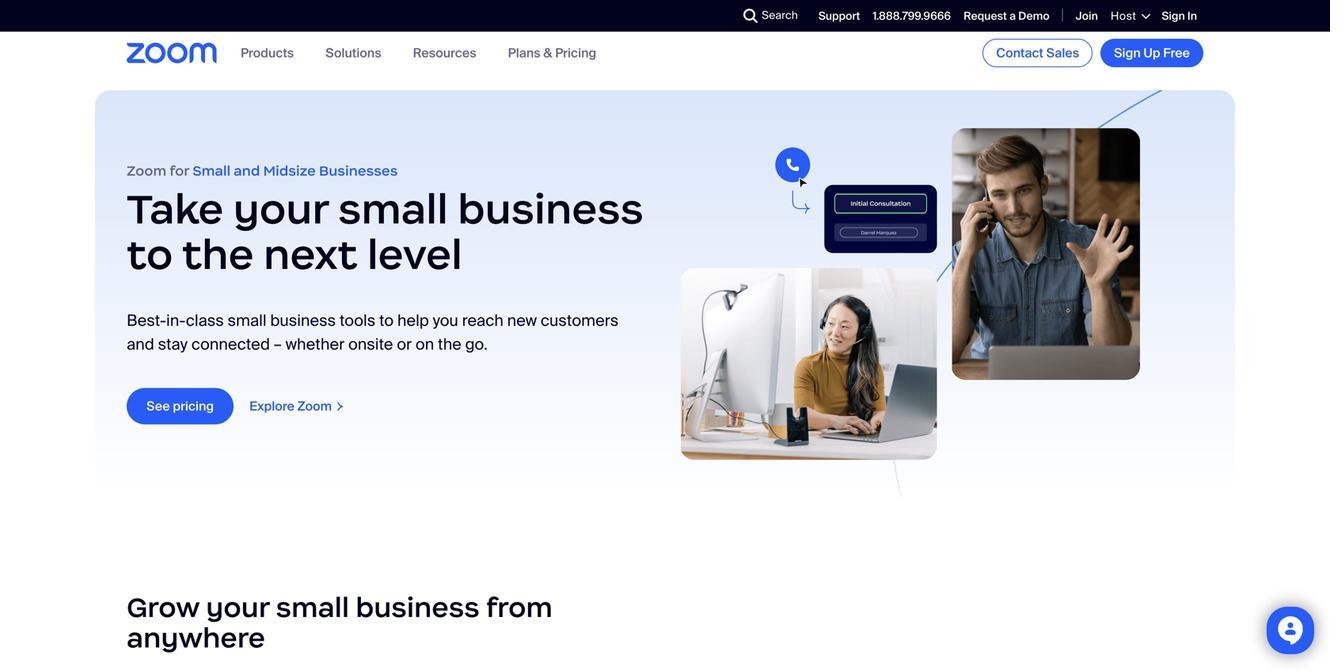 Task type: describe. For each thing, give the bounding box(es) containing it.
best-
[[127, 311, 166, 331]]

sales
[[1046, 45, 1079, 61]]

contact sales
[[996, 45, 1079, 61]]

reach
[[462, 311, 503, 331]]

or
[[397, 335, 412, 355]]

pricing
[[173, 398, 214, 415]]

search image
[[744, 9, 758, 23]]

in-
[[166, 311, 186, 331]]

the inside zoom for small and midsize businesses take your small business to the next level
[[182, 229, 254, 281]]

host button
[[1111, 9, 1149, 23]]

explore zoom link
[[249, 398, 345, 415]]

for
[[170, 162, 189, 180]]

sign in
[[1162, 9, 1197, 23]]

sign up free
[[1114, 45, 1190, 61]]

contact sales link
[[983, 39, 1093, 67]]

explore zoom
[[250, 398, 332, 415]]

help
[[397, 311, 429, 331]]

request
[[964, 9, 1007, 23]]

search image
[[744, 9, 758, 23]]

request a demo
[[964, 9, 1050, 23]]

from
[[486, 591, 553, 625]]

–
[[274, 335, 282, 355]]

zoom inside zoom for small and midsize businesses take your small business to the next level
[[127, 162, 166, 180]]

business inside best-in-class small business tools to help you reach new customers and stay connected – whether onsite or on the go.
[[270, 311, 336, 331]]

grow your small business from anywhere
[[127, 591, 553, 655]]

solutions button
[[326, 45, 381, 61]]

small
[[193, 162, 230, 180]]

and inside best-in-class small business tools to help you reach new customers and stay connected – whether onsite or on the go.
[[127, 335, 154, 355]]

connected
[[191, 335, 270, 355]]

and inside zoom for small and midsize businesses take your small business to the next level
[[234, 162, 260, 180]]

see pricing link
[[127, 389, 234, 425]]

small inside grow your small business from anywhere
[[276, 591, 349, 625]]

take your small business to the next level main content
[[0, 74, 1330, 671]]

1.888.799.9666 link
[[873, 9, 951, 23]]

see pricing
[[146, 398, 214, 415]]

tools
[[340, 311, 375, 331]]

small inside best-in-class small business tools to help you reach new customers and stay connected – whether onsite or on the go.
[[228, 311, 266, 331]]

sign in link
[[1162, 9, 1197, 23]]

1.888.799.9666
[[873, 9, 951, 23]]

take
[[127, 183, 224, 235]]

sign for sign in
[[1162, 9, 1185, 23]]

grow
[[127, 591, 200, 625]]

search
[[762, 8, 798, 23]]

whether
[[286, 335, 345, 355]]

onsite
[[348, 335, 393, 355]]

go.
[[465, 335, 488, 355]]

free
[[1163, 45, 1190, 61]]

to inside zoom for small and midsize businesses take your small business to the next level
[[127, 229, 173, 281]]

midsize
[[263, 162, 316, 180]]

your inside grow your small business from anywhere
[[206, 591, 269, 625]]

explore
[[250, 398, 294, 415]]

to inside best-in-class small business tools to help you reach new customers and stay connected – whether onsite or on the go.
[[379, 311, 394, 331]]

level
[[367, 229, 462, 281]]



Task type: locate. For each thing, give the bounding box(es) containing it.
sign left the up
[[1114, 45, 1141, 61]]

business inside zoom for small and midsize businesses take your small business to the next level
[[458, 183, 644, 235]]

next
[[264, 229, 358, 281]]

zoom right explore
[[297, 398, 332, 415]]

the up class
[[182, 229, 254, 281]]

sign up free link
[[1101, 39, 1203, 67]]

1 vertical spatial sign
[[1114, 45, 1141, 61]]

1 horizontal spatial sign
[[1162, 9, 1185, 23]]

0 horizontal spatial the
[[182, 229, 254, 281]]

zoom for small and midsize businesses take your small business to the next level
[[127, 162, 644, 281]]

customers
[[541, 311, 619, 331]]

businesses
[[319, 162, 398, 180]]

0 horizontal spatial sign
[[1114, 45, 1141, 61]]

0 vertical spatial sign
[[1162, 9, 1185, 23]]

small inside zoom for small and midsize businesses take your small business to the next level
[[338, 183, 448, 235]]

plans & pricing
[[508, 45, 596, 61]]

sign inside 'sign up free' link
[[1114, 45, 1141, 61]]

and down the best-
[[127, 335, 154, 355]]

2 vertical spatial small
[[276, 591, 349, 625]]

1 vertical spatial and
[[127, 335, 154, 355]]

0 horizontal spatial and
[[127, 335, 154, 355]]

1 horizontal spatial to
[[379, 311, 394, 331]]

resources button
[[413, 45, 476, 61]]

1 horizontal spatial and
[[234, 162, 260, 180]]

on
[[416, 335, 434, 355]]

0 vertical spatial business
[[458, 183, 644, 235]]

zoom left for
[[127, 162, 166, 180]]

to
[[127, 229, 173, 281], [379, 311, 394, 331]]

zoom logo image
[[127, 43, 217, 63]]

business
[[458, 183, 644, 235], [270, 311, 336, 331], [356, 591, 480, 625]]

join link
[[1076, 9, 1098, 23]]

&
[[543, 45, 552, 61]]

small
[[338, 183, 448, 235], [228, 311, 266, 331], [276, 591, 349, 625]]

a
[[1010, 9, 1016, 23]]

your
[[233, 183, 328, 235], [206, 591, 269, 625]]

zoom
[[127, 162, 166, 180], [297, 398, 332, 415]]

1 vertical spatial business
[[270, 311, 336, 331]]

request a demo link
[[964, 9, 1050, 23]]

0 horizontal spatial zoom
[[127, 162, 166, 180]]

support
[[819, 9, 860, 23]]

1 vertical spatial your
[[206, 591, 269, 625]]

0 vertical spatial and
[[234, 162, 260, 180]]

and
[[234, 162, 260, 180], [127, 335, 154, 355]]

demo
[[1018, 9, 1050, 23]]

1 horizontal spatial zoom
[[297, 398, 332, 415]]

products button
[[241, 45, 294, 61]]

business inside grow your small business from anywhere
[[356, 591, 480, 625]]

up
[[1144, 45, 1160, 61]]

sign for sign up free
[[1114, 45, 1141, 61]]

sign
[[1162, 9, 1185, 23], [1114, 45, 1141, 61]]

1 vertical spatial small
[[228, 311, 266, 331]]

stay
[[158, 335, 188, 355]]

best-in-class small business tools to help you reach new customers and stay connected – whether onsite or on the go.
[[127, 311, 619, 355]]

the down the you
[[438, 335, 461, 355]]

sign left 'in'
[[1162, 9, 1185, 23]]

1 horizontal spatial the
[[438, 335, 461, 355]]

plans & pricing link
[[508, 45, 596, 61]]

1 vertical spatial the
[[438, 335, 461, 355]]

0 vertical spatial the
[[182, 229, 254, 281]]

resources
[[413, 45, 476, 61]]

support link
[[819, 9, 860, 23]]

see
[[146, 398, 170, 415]]

0 horizontal spatial to
[[127, 229, 173, 281]]

plans
[[508, 45, 541, 61]]

anywhere
[[127, 621, 265, 655]]

class
[[186, 311, 224, 331]]

small and midsize businesses image
[[681, 122, 1140, 466]]

to left help
[[379, 311, 394, 331]]

new
[[507, 311, 537, 331]]

1 vertical spatial zoom
[[297, 398, 332, 415]]

your down midsize
[[233, 183, 328, 235]]

you
[[433, 311, 458, 331]]

contact
[[996, 45, 1044, 61]]

0 vertical spatial to
[[127, 229, 173, 281]]

0 vertical spatial your
[[233, 183, 328, 235]]

join
[[1076, 9, 1098, 23]]

0 vertical spatial zoom
[[127, 162, 166, 180]]

host
[[1111, 9, 1136, 23]]

1 vertical spatial to
[[379, 311, 394, 331]]

to up the best-
[[127, 229, 173, 281]]

the inside best-in-class small business tools to help you reach new customers and stay connected – whether onsite or on the go.
[[438, 335, 461, 355]]

your right grow
[[206, 591, 269, 625]]

your inside zoom for small and midsize businesses take your small business to the next level
[[233, 183, 328, 235]]

in
[[1188, 9, 1197, 23]]

0 vertical spatial small
[[338, 183, 448, 235]]

solutions
[[326, 45, 381, 61]]

the
[[182, 229, 254, 281], [438, 335, 461, 355]]

products
[[241, 45, 294, 61]]

and right small
[[234, 162, 260, 180]]

pricing
[[555, 45, 596, 61]]

2 vertical spatial business
[[356, 591, 480, 625]]



Task type: vqa. For each thing, say whether or not it's contained in the screenshot.
it within the Whether you're a small clinic or center of excellence, a pharma-biotech enterprise, or a medical device company, now's the time to simplify communication — not complicate it with multiple tools and workflows.
no



